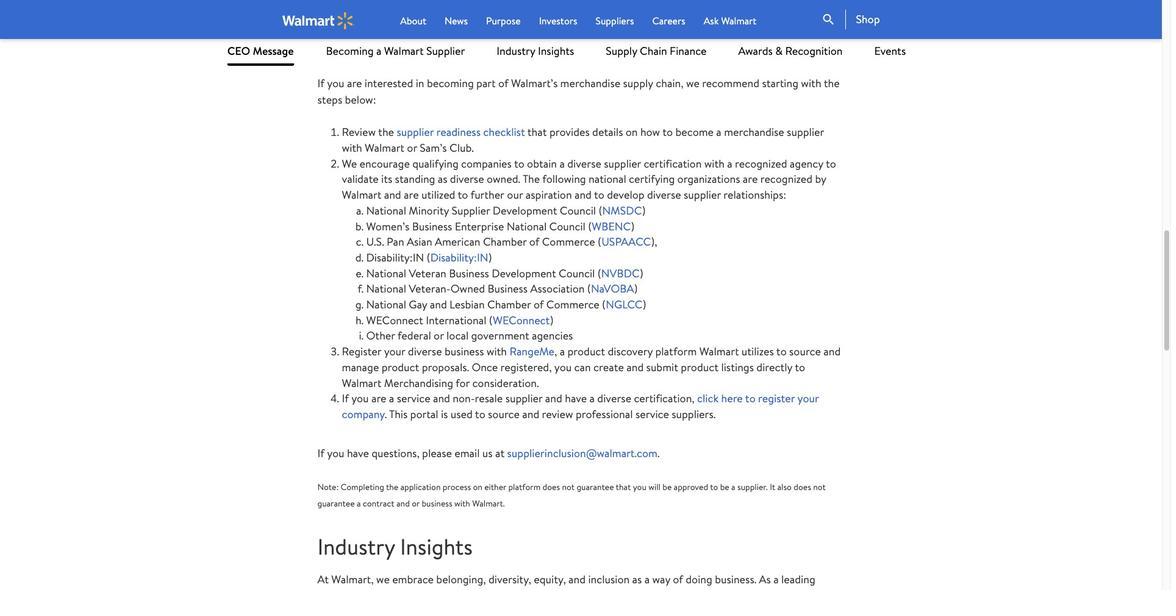 Task type: describe. For each thing, give the bounding box(es) containing it.
diverse up professional
[[598, 391, 632, 407]]

while
[[641, 26, 666, 42]]

or inside we encourage qualifying companies to obtain a diverse supplier certification with a recognized agency to validate its standing as diverse owned. the following national certifying organizations are recognized by walmart and are utilized to further our aspiration and to develop diverse supplier relationships: national minority supplier development council ( nmsdc ) women's business enterprise national council ( wbenc ) u.s. pan asian american chamber of commerce ( uspaacc ), disability:in ( disability:in ) national veteran business development council ( nvbdc ) national veteran-owned business association ( navoba ) national gay and lesbian chamber of commerce ( nglcc ) weconnect international ( weconnect ) other federal or local government agencies
[[434, 329, 444, 344]]

navoba
[[591, 282, 634, 297]]

shop
[[857, 12, 880, 27]]

merchandise inside that provides details on how to become a merchandise supplier with walmart or sam's club.
[[725, 125, 785, 140]]

a down owned,
[[788, 10, 793, 25]]

merchandise inside if you are interested in becoming part of walmart's merchandise supply chain, we recommend starting with the steps below:
[[561, 76, 621, 91]]

nmsdc link
[[603, 203, 642, 218]]

you for if you are a service and non-resale supplier and have a diverse certification,
[[352, 391, 369, 407]]

1 vertical spatial at
[[496, 446, 505, 461]]

a down the completing in the left bottom of the page
[[357, 498, 361, 510]]

proposals.
[[422, 360, 470, 375]]

uspaacc
[[602, 235, 651, 250]]

0 vertical spatial recognized
[[736, 156, 788, 171]]

we inside if you are interested in becoming part of walmart's merchandise supply chain, we recommend starting with the steps below:
[[687, 76, 700, 91]]

purpose button
[[487, 13, 521, 28]]

0 vertical spatial council
[[560, 203, 596, 218]]

0 horizontal spatial source
[[488, 407, 520, 422]]

supplierinclusion@walmart.com
[[508, 446, 658, 461]]

local
[[447, 329, 469, 344]]

once
[[472, 360, 498, 375]]

is
[[441, 407, 448, 422]]

of up weconnect link
[[534, 297, 544, 313]]

becoming
[[427, 76, 474, 91]]

a right as
[[774, 573, 779, 588]]

national down "pan"
[[367, 266, 407, 281]]

awards & recognition
[[739, 43, 843, 59]]

if for if you are interested in becoming part of walmart's merchandise supply chain, we recommend starting with the steps below:
[[318, 76, 325, 91]]

or inside note: completing the application process on either platform does not guarantee that you will be approved to be a supplier. it also does not guarantee a contract and or business with walmart.
[[412, 498, 420, 510]]

1 vertical spatial guarantee
[[318, 498, 355, 510]]

1 vertical spatial industry
[[318, 532, 395, 563]]

supplier down organizations
[[684, 187, 721, 203]]

lgbtq+
[[349, 26, 389, 42]]

leading
[[782, 573, 816, 588]]

supplier inside that provides details on how to become a merchandise supplier with walmart or sam's club.
[[787, 125, 825, 140]]

equity,
[[534, 573, 566, 588]]

to right directly
[[795, 360, 806, 375]]

ask walmart link
[[704, 13, 757, 28]]

chain,
[[656, 76, 684, 91]]

a inside that provides details on how to become a merchandise supplier with walmart or sam's club.
[[717, 125, 722, 140]]

us inside walmart's supplier inclusion program provides u.s. privately held companies that are 51% or more owned, managed and controlled by a woman, minority, veteran, disabled veteran, person with a disability or a member of the lgbtq+ community equal footing to effectively work with us while at the same time growing their own business.
[[628, 26, 639, 42]]

on inside that provides details on how to become a merchandise supplier with walmart or sam's club.
[[626, 125, 638, 140]]

2 vertical spatial council
[[559, 266, 595, 281]]

0 horizontal spatial service
[[397, 391, 431, 407]]

are down standing
[[404, 187, 419, 203]]

a up organizations
[[728, 156, 733, 171]]

below:
[[345, 92, 376, 108]]

with up supply
[[605, 26, 626, 42]]

walmart down 51% on the top right
[[722, 14, 757, 27]]

becoming
[[326, 43, 374, 59]]

equal
[[448, 26, 474, 42]]

0 vertical spatial .
[[385, 407, 387, 422]]

supplier up sam's
[[397, 125, 434, 140]]

0 horizontal spatial product
[[382, 360, 420, 375]]

2 vertical spatial business
[[488, 282, 528, 297]]

it
[[770, 481, 776, 494]]

are up relationships:
[[743, 172, 758, 187]]

submit
[[647, 360, 679, 375]]

1 horizontal spatial industry insights
[[497, 43, 575, 59]]

walmart,
[[332, 573, 374, 588]]

experts
[[498, 589, 533, 591]]

that provides details on how to become a merchandise supplier with walmart or sam's club.
[[342, 125, 825, 156]]

with inside that provides details on how to become a merchandise supplier with walmart or sam's club.
[[342, 140, 362, 156]]

to right utilized
[[458, 187, 468, 203]]

owned,
[[779, 0, 813, 9]]

supplier inside walmart's supplier inclusion program provides u.s. privately held companies that are 51% or more owned, managed and controlled by a woman, minority, veteran, disabled veteran, person with a disability or a member of the lgbtq+ community equal footing to effectively work with us while at the same time growing their own business.
[[367, 0, 405, 9]]

1 vertical spatial commerce
[[547, 297, 600, 313]]

you for if you are interested in becoming part of walmart's merchandise supply chain, we recommend starting with the steps below:
[[327, 76, 345, 91]]

listings
[[722, 360, 754, 375]]

supplier down consideration.
[[506, 391, 543, 407]]

disabled
[[582, 10, 621, 25]]

closely
[[399, 589, 431, 591]]

0 vertical spatial commerce
[[542, 235, 596, 250]]

1 vertical spatial we
[[377, 573, 390, 588]]

companies inside we encourage qualifying companies to obtain a diverse supplier certification with a recognized agency to validate its standing as diverse owned. the following national certifying organizations are recognized by walmart and are utilized to further our aspiration and to develop diverse supplier relationships: national minority supplier development council ( nmsdc ) women's business enterprise national council ( wbenc ) u.s. pan asian american chamber of commerce ( uspaacc ), disability:in ( disability:in ) national veteran business development council ( nvbdc ) national veteran-owned business association ( navoba ) national gay and lesbian chamber of commerce ( nglcc ) weconnect international ( weconnect ) other federal or local government agencies
[[462, 156, 512, 171]]

careers
[[653, 14, 686, 27]]

effectively
[[526, 26, 577, 42]]

following
[[543, 172, 586, 187]]

national left gay
[[367, 297, 407, 313]]

federal
[[398, 329, 431, 344]]

2 does from the left
[[794, 481, 812, 494]]

1 horizontal spatial service
[[636, 407, 670, 422]]

1 vertical spatial council
[[550, 219, 586, 234]]

home image
[[282, 12, 355, 29]]

1 vertical spatial insights
[[400, 532, 473, 563]]

industry insights link
[[497, 37, 575, 66]]

national
[[589, 172, 627, 187]]

suppliers.
[[672, 407, 716, 422]]

1 horizontal spatial have
[[565, 391, 587, 407]]

to down national
[[595, 187, 605, 203]]

used
[[451, 407, 473, 422]]

steps
[[318, 92, 343, 108]]

ceo message
[[228, 43, 294, 59]]

2 vertical spatial if
[[318, 446, 325, 461]]

about
[[401, 14, 427, 27]]

1 vertical spatial recognized
[[761, 172, 813, 187]]

contract
[[363, 498, 395, 510]]

source inside , a product discovery platform walmart utilizes to source and manage product proposals. once registered, you can create and submit product listings directly to walmart merchandising for consideration.
[[790, 344, 822, 360]]

0 vertical spatial chamber
[[483, 235, 527, 250]]

a up this
[[389, 391, 395, 407]]

with up same
[[700, 10, 720, 25]]

rangeme
[[510, 344, 555, 360]]

the down managed
[[330, 26, 346, 42]]

ask
[[704, 14, 719, 27]]

if for if you are a service and non-resale supplier and have a diverse certification,
[[342, 391, 349, 407]]

provides inside walmart's supplier inclusion program provides u.s. privately held companies that are 51% or more owned, managed and controlled by a woman, minority, veteran, disabled veteran, person with a disability or a member of the lgbtq+ community equal footing to effectively work with us while at the same time growing their own business.
[[496, 0, 536, 9]]

0 vertical spatial business
[[445, 344, 484, 360]]

and inside walmart's supplier inclusion program provides u.s. privately held companies that are 51% or more owned, managed and controlled by a woman, minority, veteran, disabled veteran, person with a disability or a member of the lgbtq+ community equal footing to effectively work with us while at the same time growing their own business.
[[363, 10, 381, 25]]

1 disability:in from the left
[[367, 250, 424, 265]]

managed
[[318, 10, 361, 25]]

the right review
[[378, 125, 394, 140]]

enterprise
[[455, 219, 504, 234]]

click here to register your company link
[[342, 391, 820, 422]]

with inside we encourage qualifying companies to obtain a diverse supplier certification with a recognized agency to validate its standing as diverse owned. the following national certifying organizations are recognized by walmart and are utilized to further our aspiration and to develop diverse supplier relationships: national minority supplier development council ( nmsdc ) women's business enterprise national council ( wbenc ) u.s. pan asian american chamber of commerce ( uspaacc ), disability:in ( disability:in ) national veteran business development council ( nvbdc ) national veteran-owned business association ( navoba ) national gay and lesbian chamber of commerce ( nglcc ) weconnect international ( weconnect ) other federal or local government agencies
[[705, 156, 725, 171]]

or up "disability"
[[738, 0, 749, 9]]

the inside note: completing the application process on either platform does not guarantee that you will be approved to be a supplier. it also does not guarantee a contract and or business with walmart.
[[386, 481, 399, 494]]

of down "aspiration"
[[530, 235, 540, 250]]

note:
[[318, 481, 339, 494]]

are up the company
[[372, 391, 387, 407]]

minority
[[409, 203, 449, 218]]

to inside note: completing the application process on either platform does not guarantee that you will be approved to be a supplier. it also does not guarantee a contract and or business with walmart.
[[711, 481, 719, 494]]

will
[[649, 481, 661, 494]]

as inside at walmart, we embrace belonging, diversity, equity, and inclusion as a way of doing business. as a leading retailer, we work closely with industry experts to gain insights and share information relevant to walmart'
[[633, 573, 642, 588]]

suppliers
[[596, 14, 634, 27]]

navoba link
[[591, 282, 634, 297]]

business. inside walmart's supplier inclusion program provides u.s. privately held companies that are 51% or more owned, managed and controlled by a woman, minority, veteran, disabled veteran, person with a disability or a member of the lgbtq+ community equal footing to effectively work with us while at the same time growing their own business.
[[318, 43, 359, 58]]

to down equity, at the bottom left
[[536, 589, 546, 591]]

privately
[[560, 0, 601, 9]]

supplier up national
[[604, 156, 642, 171]]

2 not from the left
[[814, 481, 826, 494]]

register
[[342, 344, 382, 360]]

click here to register your company
[[342, 391, 820, 422]]

, a product discovery platform walmart utilizes to source and manage product proposals. once registered, you can create and submit product listings directly to walmart merchandising for consideration.
[[342, 344, 841, 391]]

the up finance
[[680, 26, 696, 42]]

0 horizontal spatial industry insights
[[318, 532, 473, 563]]

a up following
[[560, 156, 565, 171]]

member
[[795, 10, 835, 25]]

events link
[[875, 37, 907, 66]]

1 weconnect from the left
[[367, 313, 424, 328]]

companies inside walmart's supplier inclusion program provides u.s. privately held companies that are 51% or more owned, managed and controlled by a woman, minority, veteran, disabled veteran, person with a disability or a member of the lgbtq+ community equal footing to effectively work with us while at the same time growing their own business.
[[626, 0, 677, 9]]

platform inside , a product discovery platform walmart utilizes to source and manage product proposals. once registered, you can create and submit product listings directly to walmart merchandising for consideration.
[[656, 344, 697, 360]]

application
[[401, 481, 441, 494]]

walmart.
[[473, 498, 505, 510]]

embrace
[[393, 573, 434, 588]]

supply
[[606, 43, 638, 59]]

to up directly
[[777, 344, 787, 360]]

validate
[[342, 172, 379, 187]]

1 horizontal spatial insights
[[538, 43, 575, 59]]

walmart's supplier inclusion program provides u.s. privately held companies that are 51% or more owned, managed and controlled by a woman, minority, veteran, disabled veteran, person with a disability or a member of the lgbtq+ community equal footing to effectively work with us while at the same time growing their own business.
[[318, 0, 836, 58]]

to right the agency
[[826, 156, 837, 171]]

that inside that provides details on how to become a merchandise supplier with walmart or sam's club.
[[528, 125, 547, 140]]

readiness
[[437, 125, 481, 140]]

0 horizontal spatial us
[[483, 446, 493, 461]]

2 horizontal spatial product
[[681, 360, 719, 375]]

veteran-
[[409, 282, 451, 297]]

walmart inside 'link'
[[384, 43, 424, 59]]

register your diverse business with rangeme
[[342, 344, 555, 360]]

to up the the
[[514, 156, 525, 171]]

become
[[676, 125, 714, 140]]

at inside walmart's supplier inclusion program provides u.s. privately held companies that are 51% or more owned, managed and controlled by a woman, minority, veteran, disabled veteran, person with a disability or a member of the lgbtq+ community equal footing to effectively work with us while at the same time growing their own business.
[[669, 26, 678, 42]]

how
[[641, 125, 661, 140]]

awards
[[739, 43, 773, 59]]

consideration.
[[473, 376, 539, 391]]

their
[[791, 26, 813, 42]]

same
[[699, 26, 723, 42]]

you inside note: completing the application process on either platform does not guarantee that you will be approved to be a supplier. it also does not guarantee a contract and or business with walmart.
[[633, 481, 647, 494]]

business. inside at walmart, we embrace belonging, diversity, equity, and inclusion as a way of doing business. as a leading retailer, we work closely with industry experts to gain insights and share information relevant to walmart'
[[715, 573, 757, 588]]

create
[[594, 360, 624, 375]]

american
[[435, 235, 481, 250]]

1 vertical spatial .
[[658, 446, 660, 461]]

as
[[760, 573, 771, 588]]

please
[[422, 446, 452, 461]]

in
[[416, 76, 425, 91]]

merchandising
[[384, 376, 454, 391]]

),
[[651, 235, 658, 250]]

asian
[[407, 235, 433, 250]]

controlled
[[383, 10, 432, 25]]

if you are a service and non-resale supplier and have a diverse certification,
[[342, 391, 698, 407]]

a inside 'link'
[[377, 43, 382, 59]]

ceo message link
[[227, 37, 295, 66]]

wbenc
[[592, 219, 631, 234]]

or up growing
[[775, 10, 785, 25]]



Task type: locate. For each thing, give the bounding box(es) containing it.
registered,
[[501, 360, 552, 375]]

belonging,
[[437, 573, 486, 588]]

1 does from the left
[[543, 481, 560, 494]]

be
[[663, 481, 672, 494], [721, 481, 730, 494]]

utilized
[[422, 187, 456, 203]]

suppliers button
[[596, 13, 634, 28]]

2 veteran, from the left
[[623, 10, 662, 25]]

can
[[575, 360, 591, 375]]

at down person
[[669, 26, 678, 42]]

us right email
[[483, 446, 493, 461]]

with up we
[[342, 140, 362, 156]]

0 vertical spatial have
[[565, 391, 587, 407]]

agencies
[[532, 329, 573, 344]]

relevant
[[716, 589, 754, 591]]

0 vertical spatial provides
[[496, 0, 536, 9]]

of right part
[[499, 76, 509, 91]]

nglcc link
[[606, 297, 643, 313]]

with down process
[[455, 498, 471, 510]]

1 horizontal spatial walmart's
[[511, 76, 558, 91]]

platform up submit on the bottom right
[[656, 344, 697, 360]]

with inside at walmart, we embrace belonging, diversity, equity, and inclusion as a way of doing business. as a leading retailer, we work closely with industry experts to gain insights and share information relevant to walmart'
[[434, 589, 454, 591]]

. this portal is used to source and review professional service suppliers.
[[385, 407, 716, 422]]

be left "supplier."
[[721, 481, 730, 494]]

0 horizontal spatial not
[[562, 481, 575, 494]]

service
[[397, 391, 431, 407], [636, 407, 670, 422]]

industry insights
[[497, 43, 575, 59], [318, 532, 473, 563]]

1 vertical spatial platform
[[509, 481, 541, 494]]

supplier down equal
[[427, 43, 465, 59]]

a left "supplier."
[[732, 481, 736, 494]]

finance
[[670, 43, 707, 59]]

1 horizontal spatial us
[[628, 26, 639, 42]]

0 vertical spatial that
[[679, 0, 699, 9]]

owned
[[451, 282, 485, 297]]

0 vertical spatial your
[[384, 344, 406, 360]]

other
[[367, 329, 395, 344]]

have up review on the bottom of the page
[[565, 391, 587, 407]]

1 vertical spatial as
[[633, 573, 642, 588]]

about button
[[401, 13, 427, 28]]

development down "aspiration"
[[493, 203, 558, 218]]

1 vertical spatial on
[[473, 481, 483, 494]]

1 vertical spatial business
[[449, 266, 489, 281]]

1 horizontal spatial that
[[616, 481, 631, 494]]

business inside note: completing the application process on either platform does not guarantee that you will be approved to be a supplier. it also does not guarantee a contract and or business with walmart.
[[422, 498, 453, 510]]

does right also
[[794, 481, 812, 494]]

0 vertical spatial u.s.
[[539, 0, 557, 9]]

1 vertical spatial merchandise
[[725, 125, 785, 140]]

u.s. up investors
[[539, 0, 557, 9]]

0 vertical spatial development
[[493, 203, 558, 218]]

are inside walmart's supplier inclusion program provides u.s. privately held companies that are 51% or more owned, managed and controlled by a woman, minority, veteran, disabled veteran, person with a disability or a member of the lgbtq+ community equal footing to effectively work with us while at the same time growing their own business.
[[701, 0, 716, 9]]

directly
[[757, 360, 793, 375]]

0 vertical spatial if
[[318, 76, 325, 91]]

nvbdc link
[[602, 266, 640, 281]]

walmart's up managed
[[318, 0, 364, 9]]

1 veteran, from the left
[[541, 10, 580, 25]]

1 vertical spatial supplier
[[427, 43, 465, 59]]

footing
[[476, 26, 511, 42]]

diverse down 'certifying'
[[648, 187, 682, 203]]

approved
[[674, 481, 709, 494]]

at
[[669, 26, 678, 42], [496, 446, 505, 461]]

companies up owned.
[[462, 156, 512, 171]]

business.
[[318, 43, 359, 58], [715, 573, 757, 588]]

walmart's inside if you are interested in becoming part of walmart's merchandise supply chain, we recommend starting with the steps below:
[[511, 76, 558, 91]]

1 horizontal spatial does
[[794, 481, 812, 494]]

work inside at walmart, we embrace belonging, diversity, equity, and inclusion as a way of doing business. as a leading retailer, we work closely with industry experts to gain insights and share information relevant to walmart'
[[373, 589, 396, 591]]

inclusion
[[589, 573, 630, 588]]

with inside if you are interested in becoming part of walmart's merchandise supply chain, we recommend starting with the steps below:
[[802, 76, 822, 91]]

to inside click here to register your company
[[746, 391, 756, 407]]

that left will
[[616, 481, 631, 494]]

as inside we encourage qualifying companies to obtain a diverse supplier certification with a recognized agency to validate its standing as diverse owned. the following national certifying organizations are recognized by walmart and are utilized to further our aspiration and to develop diverse supplier relationships: national minority supplier development council ( nmsdc ) women's business enterprise national council ( wbenc ) u.s. pan asian american chamber of commerce ( uspaacc ), disability:in ( disability:in ) national veteran business development council ( nvbdc ) national veteran-owned business association ( navoba ) national gay and lesbian chamber of commerce ( nglcc ) weconnect international ( weconnect ) other federal or local government agencies
[[438, 172, 448, 187]]

if you are interested in becoming part of walmart's merchandise supply chain, we recommend starting with the steps below:
[[318, 76, 840, 108]]

are up below: at top
[[347, 76, 362, 91]]

insights up embrace
[[400, 532, 473, 563]]

1 vertical spatial chamber
[[488, 297, 531, 313]]

provides inside that provides details on how to become a merchandise supplier with walmart or sam's club.
[[550, 125, 590, 140]]

product up click
[[681, 360, 719, 375]]

companies up 'careers' on the right of page
[[626, 0, 677, 9]]

diverse down club.
[[450, 172, 484, 187]]

or inside that provides details on how to become a merchandise supplier with walmart or sam's club.
[[407, 140, 417, 156]]

to down 'minority,'
[[513, 26, 524, 42]]

0 vertical spatial business.
[[318, 43, 359, 58]]

rangeme link
[[510, 344, 555, 360]]

business up owned
[[449, 266, 489, 281]]

0 horizontal spatial have
[[347, 446, 369, 461]]

the down recognition
[[824, 76, 840, 91]]

you inside , a product discovery platform walmart utilizes to source and manage product proposals. once registered, you can create and submit product listings directly to walmart merchandising for consideration.
[[555, 360, 572, 375]]

a right ','
[[560, 344, 565, 360]]

we encourage qualifying companies to obtain a diverse supplier certification with a recognized agency to validate its standing as diverse owned. the following national certifying organizations are recognized by walmart and are utilized to further our aspiration and to develop diverse supplier relationships: national minority supplier development council ( nmsdc ) women's business enterprise national council ( wbenc ) u.s. pan asian american chamber of commerce ( uspaacc ), disability:in ( disability:in ) national veteran business development council ( nvbdc ) national veteran-owned business association ( navoba ) national gay and lesbian chamber of commerce ( nglcc ) weconnect international ( weconnect ) other federal or local government agencies
[[342, 156, 837, 344]]

by inside we encourage qualifying companies to obtain a diverse supplier certification with a recognized agency to validate its standing as diverse owned. the following national certifying organizations are recognized by walmart and are utilized to further our aspiration and to develop diverse supplier relationships: national minority supplier development council ( nmsdc ) women's business enterprise national council ( wbenc ) u.s. pan asian american chamber of commerce ( uspaacc ), disability:in ( disability:in ) national veteran business development council ( nvbdc ) national veteran-owned business association ( navoba ) national gay and lesbian chamber of commerce ( nglcc ) weconnect international ( weconnect ) other federal or local government agencies
[[816, 172, 827, 187]]

supply chain finance
[[606, 43, 707, 59]]

0 vertical spatial industry
[[497, 43, 536, 59]]

industry up walmart,
[[318, 532, 395, 563]]

0 vertical spatial industry insights
[[497, 43, 575, 59]]

0 horizontal spatial industry
[[318, 532, 395, 563]]

nglcc
[[606, 297, 643, 313]]

platform inside note: completing the application process on either platform does not guarantee that you will be approved to be a supplier. it also does not guarantee a contract and or business with walmart.
[[509, 481, 541, 494]]

u.s. inside walmart's supplier inclusion program provides u.s. privately held companies that are 51% or more owned, managed and controlled by a woman, minority, veteran, disabled veteran, person with a disability or a member of the lgbtq+ community equal footing to effectively work with us while at the same time growing their own business.
[[539, 0, 557, 9]]

on inside note: completing the application process on either platform does not guarantee that you will be approved to be a supplier. it also does not guarantee a contract and or business with walmart.
[[473, 481, 483, 494]]

we left embrace
[[377, 573, 390, 588]]

if inside if you are interested in becoming part of walmart's merchandise supply chain, we recommend starting with the steps below:
[[318, 76, 325, 91]]

diverse down that provides details on how to become a merchandise supplier with walmart or sam's club.
[[568, 156, 602, 171]]

commerce down wbenc
[[542, 235, 596, 250]]

by down the agency
[[816, 172, 827, 187]]

0 horizontal spatial provides
[[496, 0, 536, 9]]

we right chain, in the top of the page
[[687, 76, 700, 91]]

with right starting
[[802, 76, 822, 91]]

u.s. down 'women's'
[[367, 235, 384, 250]]

1 horizontal spatial weconnect
[[493, 313, 550, 328]]

a down 51% on the top right
[[723, 10, 728, 25]]

0 vertical spatial guarantee
[[577, 481, 614, 494]]

discovery
[[608, 344, 653, 360]]

industry insights down the effectively on the left of page
[[497, 43, 575, 59]]

disability:in link
[[431, 250, 489, 265]]

1 horizontal spatial industry
[[497, 43, 536, 59]]

the inside if you are interested in becoming part of walmart's merchandise supply chain, we recommend starting with the steps below:
[[824, 76, 840, 91]]

companies
[[626, 0, 677, 9], [462, 156, 512, 171]]

1 horizontal spatial not
[[814, 481, 826, 494]]

uspaacc link
[[602, 235, 651, 250]]

0 vertical spatial on
[[626, 125, 638, 140]]

a up share
[[645, 573, 650, 588]]

1 vertical spatial by
[[816, 172, 827, 187]]

national up 'women's'
[[367, 203, 407, 218]]

of inside walmart's supplier inclusion program provides u.s. privately held companies that are 51% or more owned, managed and controlled by a woman, minority, veteran, disabled veteran, person with a disability or a member of the lgbtq+ community equal footing to effectively work with us while at the same time growing their own business.
[[318, 26, 328, 42]]

1 be from the left
[[663, 481, 672, 494]]

0 horizontal spatial business.
[[318, 43, 359, 58]]

0 horizontal spatial insights
[[400, 532, 473, 563]]

0 horizontal spatial we
[[357, 589, 370, 591]]

business down minority
[[412, 219, 453, 234]]

0 horizontal spatial does
[[543, 481, 560, 494]]

you up steps
[[327, 76, 345, 91]]

register
[[759, 391, 796, 407]]

sam's
[[420, 140, 447, 156]]

recognized up relationships:
[[736, 156, 788, 171]]

51%
[[719, 0, 736, 9]]

1 vertical spatial provides
[[550, 125, 590, 140]]

walmart's inside walmart's supplier inclusion program provides u.s. privately held companies that are 51% or more owned, managed and controlled by a woman, minority, veteran, disabled veteran, person with a disability or a member of the lgbtq+ community equal footing to effectively work with us while at the same time growing their own business.
[[318, 0, 364, 9]]

or down 'application' on the left bottom of page
[[412, 498, 420, 510]]

agency
[[790, 156, 824, 171]]

0 horizontal spatial u.s.
[[367, 235, 384, 250]]

have up the completing in the left bottom of the page
[[347, 446, 369, 461]]

0 vertical spatial supplier
[[367, 0, 405, 9]]

0 vertical spatial by
[[435, 10, 446, 25]]

0 vertical spatial work
[[579, 26, 603, 42]]

certification
[[644, 156, 702, 171]]

on left 'either'
[[473, 481, 483, 494]]

1 not from the left
[[562, 481, 575, 494]]

nvbdc
[[602, 266, 640, 281]]

of inside at walmart, we embrace belonging, diversity, equity, and inclusion as a way of doing business. as a leading retailer, we work closely with industry experts to gain insights and share information relevant to walmart'
[[673, 573, 684, 588]]

ask walmart
[[704, 14, 757, 27]]

by inside walmart's supplier inclusion program provides u.s. privately held companies that are 51% or more owned, managed and controlled by a woman, minority, veteran, disabled veteran, person with a disability or a member of the lgbtq+ community equal footing to effectively work with us while at the same time growing their own business.
[[435, 10, 446, 25]]

1 vertical spatial walmart's
[[511, 76, 558, 91]]

checklist
[[484, 125, 525, 140]]

1 horizontal spatial be
[[721, 481, 730, 494]]

0 vertical spatial we
[[687, 76, 700, 91]]

supplier inside we encourage qualifying companies to obtain a diverse supplier certification with a recognized agency to validate its standing as diverse owned. the following national certifying organizations are recognized by walmart and are utilized to further our aspiration and to develop diverse supplier relationships: national minority supplier development council ( nmsdc ) women's business enterprise national council ( wbenc ) u.s. pan asian american chamber of commerce ( uspaacc ), disability:in ( disability:in ) national veteran business development council ( nvbdc ) national veteran-owned business association ( navoba ) national gay and lesbian chamber of commerce ( nglcc ) weconnect international ( weconnect ) other federal or local government agencies
[[452, 203, 490, 218]]

2 disability:in from the left
[[431, 250, 489, 265]]

0 vertical spatial source
[[790, 344, 822, 360]]

chamber
[[483, 235, 527, 250], [488, 297, 531, 313]]

walmart up encourage
[[365, 140, 405, 156]]

service down certification,
[[636, 407, 670, 422]]

work inside walmart's supplier inclusion program provides u.s. privately held companies that are 51% or more owned, managed and controlled by a woman, minority, veteran, disabled veteran, person with a disability or a member of the lgbtq+ community equal footing to effectively work with us while at the same time growing their own business.
[[579, 26, 603, 42]]

that inside note: completing the application process on either platform does not guarantee that you will be approved to be a supplier. it also does not guarantee a contract and or business with walmart.
[[616, 481, 631, 494]]

1 horizontal spatial product
[[568, 344, 606, 360]]

0 horizontal spatial walmart's
[[318, 0, 364, 9]]

as
[[438, 172, 448, 187], [633, 573, 642, 588]]

we down walmart,
[[357, 589, 370, 591]]

not
[[562, 481, 575, 494], [814, 481, 826, 494]]

you inside if you are interested in becoming part of walmart's merchandise supply chain, we recommend starting with the steps below:
[[327, 76, 345, 91]]

that inside walmart's supplier inclusion program provides u.s. privately held companies that are 51% or more owned, managed and controlled by a woman, minority, veteran, disabled veteran, person with a disability or a member of the lgbtq+ community equal footing to effectively work with us while at the same time growing their own business.
[[679, 0, 699, 9]]

walmart's down industry insights link at the top
[[511, 76, 558, 91]]

source down resale
[[488, 407, 520, 422]]

business down local
[[445, 344, 484, 360]]

merchandise down supply
[[561, 76, 621, 91]]

a up professional
[[590, 391, 595, 407]]

walmart down community
[[384, 43, 424, 59]]

with inside note: completing the application process on either platform does not guarantee that you will be approved to be a supplier. it also does not guarantee a contract and or business with walmart.
[[455, 498, 471, 510]]

1 horizontal spatial business.
[[715, 573, 757, 588]]

business up weconnect link
[[488, 282, 528, 297]]

2 be from the left
[[721, 481, 730, 494]]

1 horizontal spatial by
[[816, 172, 827, 187]]

gain
[[549, 589, 568, 591]]

0 horizontal spatial your
[[384, 344, 406, 360]]

supplier up controlled
[[367, 0, 405, 9]]

encourage
[[360, 156, 410, 171]]

we
[[342, 156, 357, 171]]

1 vertical spatial industry insights
[[318, 532, 473, 563]]

company
[[342, 407, 385, 422]]

interested
[[365, 76, 413, 91]]

you for if you have questions, please email us at supplierinclusion@walmart.com .
[[327, 446, 345, 461]]

1 vertical spatial companies
[[462, 156, 512, 171]]

of down managed
[[318, 26, 328, 42]]

supplier up enterprise
[[452, 203, 490, 218]]

if up steps
[[318, 76, 325, 91]]

for
[[456, 376, 470, 391]]

questions,
[[372, 446, 420, 461]]

1 horizontal spatial work
[[579, 26, 603, 42]]

1 vertical spatial development
[[492, 266, 557, 281]]

be right will
[[663, 481, 672, 494]]

walmart inside we encourage qualifying companies to obtain a diverse supplier certification with a recognized agency to validate its standing as diverse owned. the following national certifying organizations are recognized by walmart and are utilized to further our aspiration and to develop diverse supplier relationships: national minority supplier development council ( nmsdc ) women's business enterprise national council ( wbenc ) u.s. pan asian american chamber of commerce ( uspaacc ), disability:in ( disability:in ) national veteran business development council ( nvbdc ) national veteran-owned business association ( navoba ) national gay and lesbian chamber of commerce ( nglcc ) weconnect international ( weconnect ) other federal or local government agencies
[[342, 187, 382, 203]]

0 horizontal spatial companies
[[462, 156, 512, 171]]

walmart up listings
[[700, 344, 739, 360]]

0 horizontal spatial as
[[438, 172, 448, 187]]

at right email
[[496, 446, 505, 461]]

1 horizontal spatial source
[[790, 344, 822, 360]]

0 horizontal spatial by
[[435, 10, 446, 25]]

and inside note: completing the application process on either platform does not guarantee that you will be approved to be a supplier. it also does not guarantee a contract and or business with walmart.
[[397, 498, 410, 510]]

1 vertical spatial have
[[347, 446, 369, 461]]

2 vertical spatial we
[[357, 589, 370, 591]]

0 horizontal spatial that
[[528, 125, 547, 140]]

recognized
[[736, 156, 788, 171], [761, 172, 813, 187]]

are up the ask at the right
[[701, 0, 716, 9]]

0 horizontal spatial platform
[[509, 481, 541, 494]]

to right here
[[746, 391, 756, 407]]

0 horizontal spatial guarantee
[[318, 498, 355, 510]]

0 horizontal spatial weconnect
[[367, 313, 424, 328]]

or up "register your diverse business with rangeme"
[[434, 329, 444, 344]]

2 weconnect from the left
[[493, 313, 550, 328]]

process
[[443, 481, 471, 494]]

supplier
[[397, 125, 434, 140], [787, 125, 825, 140], [604, 156, 642, 171], [684, 187, 721, 203], [506, 391, 543, 407]]

business
[[412, 219, 453, 234], [449, 266, 489, 281], [488, 282, 528, 297]]

supplier.
[[738, 481, 768, 494]]

walmart inside that provides details on how to become a merchandise supplier with walmart or sam's club.
[[365, 140, 405, 156]]

0 vertical spatial companies
[[626, 0, 677, 9]]

at walmart, we embrace belonging, diversity, equity, and inclusion as a way of doing business. as a leading retailer, we work closely with industry experts to gain insights and share information relevant to walmart'
[[318, 573, 834, 591]]

business down 'application' on the left bottom of page
[[422, 498, 453, 510]]

supplier inside 'link'
[[427, 43, 465, 59]]

2 vertical spatial that
[[616, 481, 631, 494]]

professional
[[576, 407, 633, 422]]

national left veteran-
[[367, 282, 407, 297]]

0 horizontal spatial at
[[496, 446, 505, 461]]

council
[[560, 203, 596, 218], [550, 219, 586, 234], [559, 266, 595, 281]]

1 horizontal spatial platform
[[656, 344, 697, 360]]

national
[[367, 203, 407, 218], [507, 219, 547, 234], [367, 266, 407, 281], [367, 282, 407, 297], [367, 297, 407, 313]]

a up equal
[[449, 10, 454, 25]]

walmart
[[722, 14, 757, 27], [384, 43, 424, 59], [365, 140, 405, 156], [342, 187, 382, 203], [700, 344, 739, 360], [342, 376, 382, 391]]

chamber up weconnect link
[[488, 297, 531, 313]]

walmart down manage
[[342, 376, 382, 391]]

business. down managed
[[318, 43, 359, 58]]

0 vertical spatial business
[[412, 219, 453, 234]]

0 horizontal spatial merchandise
[[561, 76, 621, 91]]

manage
[[342, 360, 379, 375]]

of inside if you are interested in becoming part of walmart's merchandise supply chain, we recommend starting with the steps below:
[[499, 76, 509, 91]]

product up can
[[568, 344, 606, 360]]

1 horizontal spatial disability:in
[[431, 250, 489, 265]]

1 horizontal spatial companies
[[626, 0, 677, 9]]

investors
[[539, 14, 578, 27]]

to down as
[[757, 589, 767, 591]]

with down belonging,
[[434, 589, 454, 591]]

starting
[[763, 76, 799, 91]]

at
[[318, 573, 329, 588]]

with down 'government'
[[487, 344, 507, 360]]

1 vertical spatial that
[[528, 125, 547, 140]]

either
[[485, 481, 507, 494]]

0 horizontal spatial work
[[373, 589, 396, 591]]

1 horizontal spatial veteran,
[[623, 10, 662, 25]]

0 horizontal spatial .
[[385, 407, 387, 422]]

1 horizontal spatial on
[[626, 125, 638, 140]]

not right also
[[814, 481, 826, 494]]

to down resale
[[475, 407, 486, 422]]

a inside , a product discovery platform walmart utilizes to source and manage product proposals. once registered, you can create and submit product listings directly to walmart merchandising for consideration.
[[560, 344, 565, 360]]

association
[[531, 282, 585, 297]]

to inside that provides details on how to become a merchandise supplier with walmart or sam's club.
[[663, 125, 673, 140]]

a right become
[[717, 125, 722, 140]]

weconnect
[[367, 313, 424, 328], [493, 313, 550, 328]]

(
[[599, 203, 603, 218], [589, 219, 592, 234], [598, 235, 602, 250], [427, 250, 431, 265], [598, 266, 602, 281], [588, 282, 591, 297], [603, 297, 606, 313], [489, 313, 493, 328]]

national down "aspiration"
[[507, 219, 547, 234]]

1 vertical spatial u.s.
[[367, 235, 384, 250]]

0 vertical spatial insights
[[538, 43, 575, 59]]

or
[[738, 0, 749, 9], [775, 10, 785, 25], [407, 140, 417, 156], [434, 329, 444, 344], [412, 498, 420, 510]]

2 vertical spatial supplier
[[452, 203, 490, 218]]

does down supplierinclusion@walmart.com
[[543, 481, 560, 494]]

recommend
[[703, 76, 760, 91]]

industry
[[457, 589, 495, 591]]

are inside if you are interested in becoming part of walmart's merchandise supply chain, we recommend starting with the steps below:
[[347, 76, 362, 91]]

of up information
[[673, 573, 684, 588]]

1 vertical spatial us
[[483, 446, 493, 461]]

and
[[363, 10, 381, 25], [384, 187, 401, 203], [575, 187, 592, 203], [430, 297, 447, 313], [824, 344, 841, 360], [627, 360, 644, 375], [433, 391, 450, 407], [546, 391, 563, 407], [523, 407, 540, 422], [397, 498, 410, 510], [569, 573, 586, 588], [609, 589, 627, 591]]

u.s. inside we encourage qualifying companies to obtain a diverse supplier certification with a recognized agency to validate its standing as diverse owned. the following national certifying organizations are recognized by walmart and are utilized to further our aspiration and to develop diverse supplier relationships: national minority supplier development council ( nmsdc ) women's business enterprise national council ( wbenc ) u.s. pan asian american chamber of commerce ( uspaacc ), disability:in ( disability:in ) national veteran business development council ( nvbdc ) national veteran-owned business association ( navoba ) national gay and lesbian chamber of commerce ( nglcc ) weconnect international ( weconnect ) other federal or local government agencies
[[367, 235, 384, 250]]

supplier readiness checklist link
[[397, 125, 525, 140]]

diversity,
[[489, 573, 532, 588]]

weconnect up 'government'
[[493, 313, 550, 328]]

diverse down federal
[[408, 344, 442, 360]]

service down merchandising
[[397, 391, 431, 407]]

1 horizontal spatial merchandise
[[725, 125, 785, 140]]

your inside click here to register your company
[[798, 391, 820, 407]]

0 vertical spatial walmart's
[[318, 0, 364, 9]]

to right how
[[663, 125, 673, 140]]

organizations
[[678, 172, 741, 187]]

0 vertical spatial us
[[628, 26, 639, 42]]

2 horizontal spatial we
[[687, 76, 700, 91]]

that up person
[[679, 0, 699, 9]]

not down supplierinclusion@walmart.com link
[[562, 481, 575, 494]]

work down disabled
[[579, 26, 603, 42]]

to inside walmart's supplier inclusion program provides u.s. privately held companies that are 51% or more owned, managed and controlled by a woman, minority, veteran, disabled veteran, person with a disability or a member of the lgbtq+ community equal footing to effectively work with us while at the same time growing their own business.
[[513, 26, 524, 42]]

1 horizontal spatial provides
[[550, 125, 590, 140]]

chamber down enterprise
[[483, 235, 527, 250]]



Task type: vqa. For each thing, say whether or not it's contained in the screenshot.
efforts within Our philanthropy aims to improve entire systems, not just respond in the moment. These investments also support efforts to help communities build resiliency and respond more quickly and effectively when disaster strikes.
no



